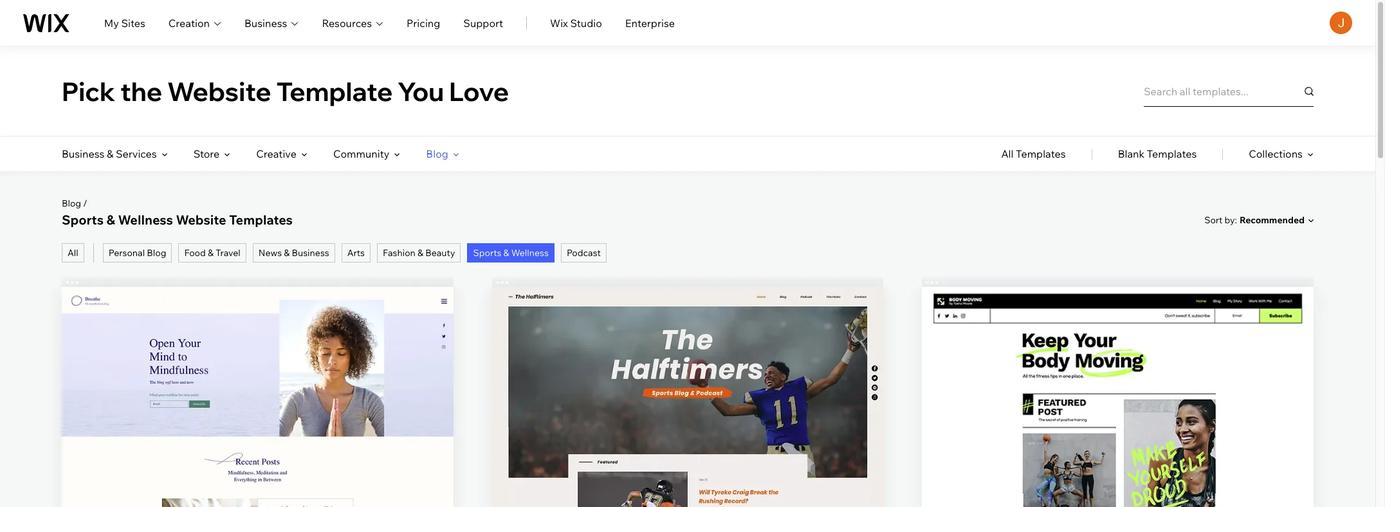Task type: describe. For each thing, give the bounding box(es) containing it.
all for all
[[68, 247, 78, 259]]

news
[[259, 247, 282, 259]]

sports & wellness website templates - wellness blog image
[[62, 287, 454, 507]]

my sites
[[104, 16, 145, 29]]

categories. use the left and right arrow keys to navigate the menu element
[[0, 136, 1376, 171]]

creative
[[256, 147, 297, 160]]

blank
[[1118, 147, 1145, 160]]

sites
[[121, 16, 145, 29]]

blog /
[[62, 198, 87, 209]]

business for business & services
[[62, 147, 105, 160]]

business button
[[245, 15, 299, 31]]

enterprise
[[625, 16, 675, 29]]

profile image image
[[1330, 12, 1353, 34]]

all templates
[[1002, 147, 1066, 160]]

sports & wellness website templates - sports blog & podcast image
[[492, 287, 884, 507]]

resources
[[322, 16, 372, 29]]

personal blog link
[[103, 243, 172, 263]]

categories by subject element
[[62, 136, 459, 171]]

view for 'sports & wellness website templates - fitness blog' image the view popup button
[[1106, 415, 1130, 428]]

1 vertical spatial website
[[176, 212, 226, 228]]

podcast link
[[561, 243, 607, 263]]

sports for sports & wellness website templates
[[62, 212, 104, 228]]

view button for sports & wellness website templates - sports blog & podcast image
[[657, 406, 719, 437]]

news & business link
[[253, 243, 335, 263]]

fashion & beauty link
[[377, 243, 461, 263]]

all templates link
[[1002, 136, 1066, 171]]

you
[[398, 75, 444, 107]]

arts link
[[342, 243, 371, 263]]

food & travel
[[184, 247, 241, 259]]

Search search field
[[1144, 76, 1314, 107]]

sort by:
[[1205, 214, 1238, 226]]

wix
[[550, 16, 568, 29]]

0 vertical spatial website
[[167, 75, 271, 107]]

business for business
[[245, 16, 287, 29]]

templates for blank templates
[[1147, 147, 1197, 160]]

travel
[[216, 247, 241, 259]]

wix studio link
[[550, 15, 602, 31]]

wellness for sports & wellness website templates
[[118, 212, 173, 228]]

store
[[194, 147, 220, 160]]

business & services
[[62, 147, 157, 160]]

blog for blog
[[426, 147, 448, 160]]

edit for 'sports & wellness website templates - fitness blog' image the view popup button
[[1109, 371, 1128, 384]]

sports & wellness link
[[468, 243, 555, 263]]

sports & wellness
[[473, 247, 549, 259]]

collections
[[1249, 147, 1303, 160]]

& for sports & wellness
[[504, 247, 509, 259]]

creation
[[169, 16, 210, 29]]

/
[[83, 198, 87, 209]]

wellness for sports & wellness
[[511, 247, 549, 259]]



Task type: vqa. For each thing, say whether or not it's contained in the screenshot.
5
no



Task type: locate. For each thing, give the bounding box(es) containing it.
business
[[245, 16, 287, 29], [62, 147, 105, 160], [292, 247, 329, 259]]

&
[[107, 147, 114, 160], [107, 212, 115, 228], [208, 247, 214, 259], [284, 247, 290, 259], [418, 247, 424, 259], [504, 247, 509, 259]]

1 horizontal spatial templates
[[1016, 147, 1066, 160]]

0 vertical spatial sports
[[62, 212, 104, 228]]

& for news & business
[[284, 247, 290, 259]]

sports right beauty
[[473, 247, 502, 259]]

enterprise link
[[625, 15, 675, 31]]

& for fashion & beauty
[[418, 247, 424, 259]]

templates
[[1016, 147, 1066, 160], [1147, 147, 1197, 160], [229, 212, 293, 228]]

0 horizontal spatial blog
[[62, 198, 81, 209]]

1 vertical spatial all
[[68, 247, 78, 259]]

1 horizontal spatial view
[[676, 415, 700, 428]]

0 vertical spatial business
[[245, 16, 287, 29]]

1 horizontal spatial edit button
[[657, 362, 719, 393]]

by:
[[1225, 214, 1238, 226]]

creation button
[[169, 15, 221, 31]]

2 horizontal spatial templates
[[1147, 147, 1197, 160]]

news & business
[[259, 247, 329, 259]]

sort
[[1205, 214, 1223, 226]]

recommended
[[1240, 214, 1305, 226]]

edit button for 'sports & wellness website templates - fitness blog' image the view popup button
[[1088, 362, 1149, 393]]

3 edit from the left
[[1109, 371, 1128, 384]]

view
[[246, 415, 270, 428], [676, 415, 700, 428], [1106, 415, 1130, 428]]

1 horizontal spatial business
[[245, 16, 287, 29]]

view button for 'sports & wellness website templates - fitness blog' image
[[1088, 406, 1149, 437]]

pricing
[[407, 16, 440, 29]]

1 edit button from the left
[[227, 362, 288, 393]]

1 view button from the left
[[227, 406, 288, 437]]

wellness up personal blog
[[118, 212, 173, 228]]

0 horizontal spatial templates
[[229, 212, 293, 228]]

blog link
[[62, 198, 81, 209]]

1 vertical spatial wellness
[[511, 247, 549, 259]]

blank templates link
[[1118, 136, 1197, 171]]

resources button
[[322, 15, 384, 31]]

all inside all templates link
[[1002, 147, 1014, 160]]

edit button for the view popup button related to sports & wellness website templates - sports blog & podcast image
[[657, 362, 719, 393]]

& inside food & travel link
[[208, 247, 214, 259]]

1 horizontal spatial view button
[[657, 406, 719, 437]]

0 horizontal spatial view
[[246, 415, 270, 428]]

services
[[116, 147, 157, 160]]

2 vertical spatial business
[[292, 247, 329, 259]]

2 horizontal spatial view button
[[1088, 406, 1149, 437]]

pick
[[62, 75, 115, 107]]

blank templates
[[1118, 147, 1197, 160]]

blog inside the categories by subject element
[[426, 147, 448, 160]]

& for sports & wellness website templates
[[107, 212, 115, 228]]

1 horizontal spatial sports
[[473, 247, 502, 259]]

0 horizontal spatial all
[[68, 247, 78, 259]]

wix studio
[[550, 16, 602, 29]]

edit
[[248, 371, 267, 384], [678, 371, 698, 384], [1109, 371, 1128, 384]]

1 horizontal spatial wellness
[[511, 247, 549, 259]]

0 horizontal spatial edit button
[[227, 362, 288, 393]]

3 view from the left
[[1106, 415, 1130, 428]]

2 edit button from the left
[[657, 362, 719, 393]]

0 horizontal spatial edit
[[248, 371, 267, 384]]

None search field
[[1144, 76, 1314, 107]]

template
[[276, 75, 393, 107]]

support
[[464, 16, 503, 29]]

2 vertical spatial blog
[[147, 247, 166, 259]]

wellness left podcast
[[511, 247, 549, 259]]

edit for sports & wellness website templates - wellness blog image at the left's the view popup button
[[248, 371, 267, 384]]

2 edit from the left
[[678, 371, 698, 384]]

& for food & travel
[[208, 247, 214, 259]]

all
[[1002, 147, 1014, 160], [68, 247, 78, 259]]

blog
[[426, 147, 448, 160], [62, 198, 81, 209], [147, 247, 166, 259]]

3 edit button from the left
[[1088, 362, 1149, 393]]

& for business & services
[[107, 147, 114, 160]]

1 vertical spatial sports
[[473, 247, 502, 259]]

beauty
[[426, 247, 455, 259]]

studio
[[571, 16, 602, 29]]

website
[[167, 75, 271, 107], [176, 212, 226, 228]]

templates inside all templates link
[[1016, 147, 1066, 160]]

edit for the view popup button related to sports & wellness website templates - sports blog & podcast image
[[678, 371, 698, 384]]

& inside news & business link
[[284, 247, 290, 259]]

website up store
[[167, 75, 271, 107]]

support link
[[464, 15, 503, 31]]

website up the "food"
[[176, 212, 226, 228]]

0 horizontal spatial wellness
[[118, 212, 173, 228]]

templates for all templates
[[1016, 147, 1066, 160]]

2 view button from the left
[[657, 406, 719, 437]]

arts
[[347, 247, 365, 259]]

all inside all link
[[68, 247, 78, 259]]

fashion
[[383, 247, 416, 259]]

edit button for sports & wellness website templates - wellness blog image at the left's the view popup button
[[227, 362, 288, 393]]

blog for blog /
[[62, 198, 81, 209]]

sports & wellness website templates
[[62, 212, 293, 228]]

food
[[184, 247, 206, 259]]

food & travel link
[[179, 243, 246, 263]]

pricing link
[[407, 15, 440, 31]]

0 vertical spatial all
[[1002, 147, 1014, 160]]

fashion & beauty
[[383, 247, 455, 259]]

0 vertical spatial wellness
[[118, 212, 173, 228]]

0 horizontal spatial view button
[[227, 406, 288, 437]]

all for all templates
[[1002, 147, 1014, 160]]

& inside "sports & wellness" link
[[504, 247, 509, 259]]

sports
[[62, 212, 104, 228], [473, 247, 502, 259]]

1 vertical spatial business
[[62, 147, 105, 160]]

0 horizontal spatial business
[[62, 147, 105, 160]]

business inside popup button
[[245, 16, 287, 29]]

0 vertical spatial blog
[[426, 147, 448, 160]]

2 horizontal spatial edit
[[1109, 371, 1128, 384]]

1 edit from the left
[[248, 371, 267, 384]]

& inside the categories by subject element
[[107, 147, 114, 160]]

generic categories element
[[1002, 136, 1314, 171]]

my sites link
[[104, 15, 145, 31]]

business inside the categories by subject element
[[62, 147, 105, 160]]

1 view from the left
[[246, 415, 270, 428]]

2 horizontal spatial edit button
[[1088, 362, 1149, 393]]

sports & wellness website templates - fitness blog image
[[923, 287, 1314, 507]]

personal
[[109, 247, 145, 259]]

podcast
[[567, 247, 601, 259]]

love
[[449, 75, 509, 107]]

wellness
[[118, 212, 173, 228], [511, 247, 549, 259]]

sports down /
[[62, 212, 104, 228]]

templates inside blank templates "link"
[[1147, 147, 1197, 160]]

1 horizontal spatial blog
[[147, 247, 166, 259]]

2 horizontal spatial business
[[292, 247, 329, 259]]

& inside fashion & beauty link
[[418, 247, 424, 259]]

1 horizontal spatial edit
[[678, 371, 698, 384]]

view for the view popup button related to sports & wellness website templates - sports blog & podcast image
[[676, 415, 700, 428]]

3 view button from the left
[[1088, 406, 1149, 437]]

view button
[[227, 406, 288, 437], [657, 406, 719, 437], [1088, 406, 1149, 437]]

my
[[104, 16, 119, 29]]

sports for sports & wellness
[[473, 247, 502, 259]]

1 horizontal spatial all
[[1002, 147, 1014, 160]]

view for sports & wellness website templates - wellness blog image at the left's the view popup button
[[246, 415, 270, 428]]

0 horizontal spatial sports
[[62, 212, 104, 228]]

all link
[[62, 243, 84, 263]]

the
[[120, 75, 162, 107]]

community
[[333, 147, 390, 160]]

view button for sports & wellness website templates - wellness blog image at the left
[[227, 406, 288, 437]]

2 horizontal spatial blog
[[426, 147, 448, 160]]

edit button
[[227, 362, 288, 393], [657, 362, 719, 393], [1088, 362, 1149, 393]]

pick the website template you love
[[62, 75, 509, 107]]

1 vertical spatial blog
[[62, 198, 81, 209]]

2 horizontal spatial view
[[1106, 415, 1130, 428]]

personal blog
[[109, 247, 166, 259]]

2 view from the left
[[676, 415, 700, 428]]



